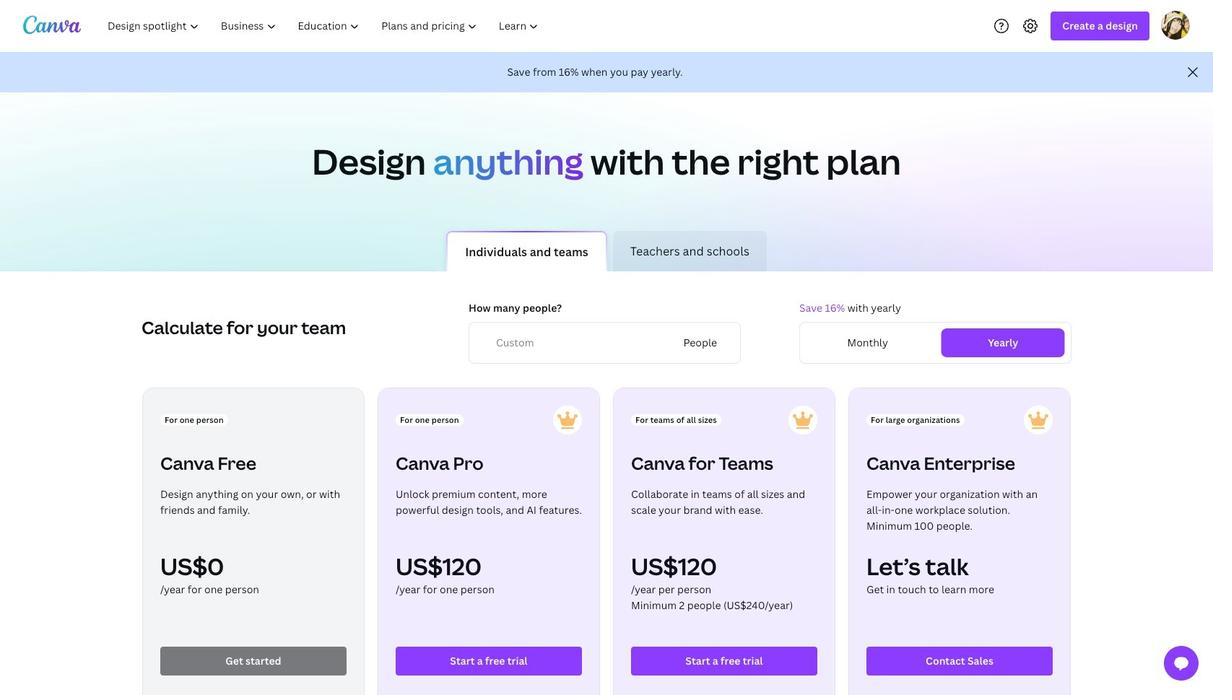 Task type: locate. For each thing, give the bounding box(es) containing it.
top level navigation element
[[98, 12, 552, 40]]

open chat image
[[1173, 655, 1191, 673]]

option group
[[800, 322, 1072, 364]]

stephanie aranda image
[[1162, 10, 1191, 39]]

tab panel
[[0, 289, 1214, 696]]



Task type: vqa. For each thing, say whether or not it's contained in the screenshot.
the right the Select
no



Task type: describe. For each thing, give the bounding box(es) containing it.
Custom text field
[[496, 335, 669, 351]]



